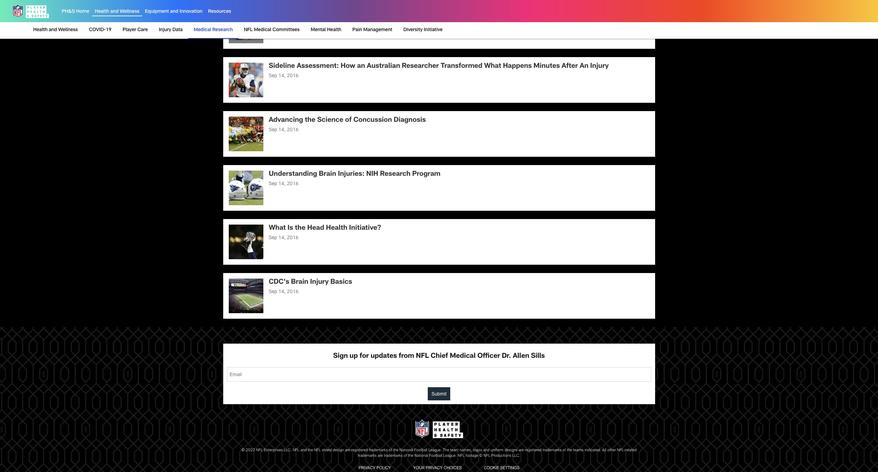 Task type: describe. For each thing, give the bounding box(es) containing it.
14, for what
[[278, 236, 286, 240]]

Email email field
[[227, 367, 651, 382]]

covid-19 link
[[86, 22, 114, 38]]

health and wellness for the bottom health and wellness 'link'
[[33, 28, 78, 33]]

1 horizontal spatial injury
[[310, 279, 329, 286]]

1 vertical spatial football
[[414, 449, 428, 453]]

pain
[[353, 28, 362, 33]]

committees
[[273, 28, 300, 33]]

pain management
[[353, 28, 392, 33]]

14, for advancing
[[278, 128, 286, 132]]

trademarks up privacy
[[358, 454, 377, 458]]

titans 1024x408 image
[[229, 171, 263, 205]]

2016 for how
[[287, 20, 299, 24]]

covid-19
[[89, 28, 112, 33]]

after
[[562, 63, 578, 70]]

productions
[[491, 454, 512, 458]]

nih
[[366, 171, 378, 178]]

1 vertical spatial what
[[269, 225, 286, 232]]

denver broncos general manager and executive vice president of football operations john elway (left) holds the vince lombardi trophy following the nfl super bowl 50 football game against the carolina panthers on sunday, feb. 7, 2016 at levi's stadium in santa clara, calif. the broncos won 24-10. (ben liebenberg via ap) image
[[229, 225, 263, 259]]

science
[[317, 117, 343, 124]]

concussion
[[354, 117, 392, 124]]

happens
[[503, 63, 532, 70]]

ap_16252622580487 image
[[229, 63, 263, 97]]

all
[[602, 449, 607, 453]]

1 vertical spatial research
[[212, 28, 233, 33]]

help
[[378, 9, 393, 16]]

player care link
[[120, 22, 151, 38]]

your privacy choices link
[[411, 464, 465, 472]]

19
[[106, 28, 112, 33]]

how horse racing research may help make football safer
[[269, 9, 460, 16]]

ph&s
[[62, 9, 75, 14]]

cookie settings button
[[481, 464, 522, 472]]

0 horizontal spatial llc.
[[284, 449, 292, 453]]

basics
[[331, 279, 352, 286]]

health inside 'link'
[[33, 28, 48, 33]]

sep 14, 2016 for understanding
[[269, 182, 299, 186]]

0 horizontal spatial injury
[[159, 28, 171, 33]]

0 horizontal spatial are
[[345, 449, 350, 453]]

none submit inside 'sign up for updates from nfl chief medical officer dr. allen sills' footer
[[428, 387, 451, 400]]

pain management link
[[350, 22, 395, 38]]

innovation
[[180, 9, 203, 14]]

the left science
[[305, 117, 316, 124]]

australian
[[367, 63, 400, 70]]

sep 14, 2016 for advancing
[[269, 128, 299, 132]]

2 horizontal spatial research
[[380, 171, 411, 178]]

0 vertical spatial what
[[484, 63, 501, 70]]

14, for understanding
[[278, 182, 286, 186]]

nfl inside 'nfl medical committees' link
[[244, 28, 253, 33]]

allen
[[513, 353, 529, 360]]

wellness for right health and wellness 'link'
[[120, 9, 139, 14]]

1 vertical spatial injury
[[590, 63, 609, 70]]

medical inside footer
[[450, 353, 476, 360]]

transformed
[[441, 63, 483, 70]]

the
[[443, 449, 449, 453]]

diversity
[[404, 28, 423, 33]]

initiative?
[[349, 225, 381, 232]]

design
[[333, 449, 344, 453]]

1 registered from the left
[[351, 449, 368, 453]]

trademarks up 'policy'
[[384, 454, 403, 458]]

make
[[395, 9, 413, 16]]

covid-
[[89, 28, 106, 33]]

injuries:
[[338, 171, 365, 178]]

privacy policy
[[359, 466, 391, 470]]

player health and safety logo image
[[11, 3, 51, 19]]

uniform
[[491, 449, 504, 453]]

sep for cdc's
[[269, 290, 277, 294]]

jockey eddie castro rides toby's corner, right, to victory in the wood memorial horse race ahead of ramon dominguez, left, on arthur's tale and  john velazquez on uncle mo (5) at aqueduct racetrack saturday, april  9, 2011, in new york. (ap photo/bill kostroun) image
[[229, 9, 263, 43]]

health right head
[[326, 225, 347, 232]]

sign up for updates from nfl chief medical officer dr. allen sills footer
[[0, 327, 878, 472]]

sideline assessment: how an australian researcher transformed what happens minutes after an injury
[[269, 63, 609, 70]]

horse
[[285, 9, 305, 16]]

advancing the science of concussion diagnosis
[[269, 117, 426, 124]]

dr.
[[502, 353, 511, 360]]

policy
[[377, 466, 391, 470]]

sep for what
[[269, 236, 277, 240]]

resources
[[208, 9, 231, 14]]

0 vertical spatial research
[[331, 9, 361, 16]]

medical research link
[[191, 22, 236, 38]]

phs image
[[413, 418, 465, 440]]

and for right health and wellness 'link'
[[110, 9, 119, 14]]

0 vertical spatial ©
[[242, 449, 245, 453]]

cookie
[[484, 466, 499, 470]]

designs
[[505, 449, 518, 453]]

sep 14, 2016 for how
[[269, 20, 299, 24]]

related
[[625, 449, 637, 453]]

1 vertical spatial national
[[415, 454, 428, 458]]

ph&s home link
[[62, 9, 89, 14]]

sideline
[[269, 63, 295, 70]]

safer
[[443, 9, 460, 16]]

may
[[363, 9, 377, 16]]

nfl medical committees link
[[241, 22, 303, 38]]

names,
[[460, 449, 472, 453]]

© 2022 nfl enterprises llc. nfl and the nfl shield design are registered trademarks of the national football league. the team names, logos and uniform designs are registered trademarks of the teams indicated. all other nfl-related trademarks are trademarks of the national football league. nfl footage © nfl productions llc.
[[242, 449, 637, 458]]

2 horizontal spatial are
[[519, 449, 524, 453]]

0 horizontal spatial how
[[269, 9, 284, 16]]

an
[[580, 63, 589, 70]]

sep for sideline
[[269, 74, 277, 78]]

medical research
[[194, 28, 233, 33]]

sep 14, 2016 for what
[[269, 236, 299, 240]]

updates
[[371, 353, 397, 360]]

initiative
[[424, 28, 443, 33]]

home
[[76, 9, 89, 14]]

2 vertical spatial football
[[429, 454, 443, 458]]

sign up for updates from nfl chief medical officer dr. allen sills
[[333, 353, 545, 360]]

for
[[360, 353, 369, 360]]

2 registered from the left
[[525, 449, 542, 453]]

diversity initiative link
[[401, 22, 446, 38]]

minutes
[[534, 63, 560, 70]]

equipment and innovation link
[[145, 9, 203, 14]]

2016 for understanding
[[287, 182, 299, 186]]

the up privacy policy link
[[393, 449, 399, 453]]



Task type: vqa. For each thing, say whether or not it's contained in the screenshot.
PH&S
yes



Task type: locate. For each thing, give the bounding box(es) containing it.
0 horizontal spatial ©
[[242, 449, 245, 453]]

diagnosis
[[394, 117, 426, 124]]

0 vertical spatial league.
[[429, 449, 442, 453]]

nfl medical committees
[[244, 28, 300, 33]]

the up your
[[408, 454, 414, 458]]

0 horizontal spatial what
[[269, 225, 286, 232]]

are right designs
[[519, 449, 524, 453]]

officer
[[478, 353, 500, 360]]

and for equipment and innovation link
[[170, 9, 178, 14]]

choices
[[444, 466, 462, 470]]

1 horizontal spatial health and wellness link
[[95, 9, 139, 14]]

sep 14, 2016 for cdc's
[[269, 290, 299, 294]]

banner containing ph&s home
[[0, 0, 878, 39]]

sep 14, 2016 down sideline
[[269, 74, 299, 78]]

1 vertical spatial ©
[[479, 454, 483, 458]]

management
[[363, 28, 392, 33]]

trademarks
[[369, 449, 388, 453], [543, 449, 562, 453], [358, 454, 377, 458], [384, 454, 403, 458]]

brain right cdc's
[[291, 279, 308, 286]]

sep 14, 2016 up committees
[[269, 20, 299, 24]]

sep for how
[[269, 20, 277, 24]]

6 sep 14, 2016 from the top
[[269, 290, 299, 294]]

0 vertical spatial national
[[400, 449, 413, 453]]

privacy policy link
[[356, 464, 394, 472]]

0 horizontal spatial research
[[212, 28, 233, 33]]

up
[[350, 353, 358, 360]]

© down logos
[[479, 454, 483, 458]]

None submit
[[428, 387, 451, 400]]

1 vertical spatial league.
[[444, 454, 457, 458]]

2016 for advancing
[[287, 128, 299, 132]]

football
[[414, 9, 441, 16], [414, 449, 428, 453], [429, 454, 443, 458]]

sign
[[333, 353, 348, 360]]

nfl-
[[617, 449, 625, 453]]

sep up the nfl medical committees
[[269, 20, 277, 24]]

injury data link
[[156, 22, 186, 38]]

5 14, from the top
[[278, 236, 286, 240]]

3 sep 14, 2016 from the top
[[269, 128, 299, 132]]

nfl
[[244, 28, 253, 33], [416, 353, 429, 360], [256, 449, 263, 453], [293, 449, 300, 453], [314, 449, 321, 453], [458, 454, 465, 458], [484, 454, 490, 458]]

2016 down advancing
[[287, 128, 299, 132]]

player
[[123, 28, 136, 33]]

and inside 'link'
[[49, 28, 57, 33]]

0 horizontal spatial brain
[[291, 279, 308, 286]]

indicated.
[[585, 449, 601, 453]]

0 vertical spatial wellness
[[120, 9, 139, 14]]

care
[[137, 28, 148, 33]]

mental
[[311, 28, 326, 33]]

sep 14, 2016 for sideline
[[269, 74, 299, 78]]

the
[[305, 117, 316, 124], [295, 225, 306, 232], [308, 449, 313, 453], [393, 449, 399, 453], [567, 449, 572, 453], [408, 454, 414, 458]]

health
[[95, 9, 109, 14], [33, 28, 48, 33], [327, 28, 341, 33], [326, 225, 347, 232]]

1 horizontal spatial how
[[341, 63, 355, 70]]

teams
[[573, 449, 584, 453]]

registered up privacy
[[351, 449, 368, 453]]

sep down sideline
[[269, 74, 277, 78]]

sills
[[531, 353, 545, 360]]

sep for advancing
[[269, 128, 277, 132]]

injury data
[[159, 28, 183, 33]]

1 horizontal spatial llc.
[[513, 454, 521, 458]]

sep right denver broncos general manager and executive vice president of football operations john elway (left) holds the vince lombardi trophy following the nfl super bowl 50 football game against the carolina panthers on sunday, feb. 7, 2016 at levi's stadium in santa clara, calif. the broncos won 24-10. (ben liebenberg via ap) image on the left of the page
[[269, 236, 277, 240]]

injury right an
[[590, 63, 609, 70]]

trademarks up privacy policy link
[[369, 449, 388, 453]]

2016 for cdc's
[[287, 290, 299, 294]]

shield
[[322, 449, 332, 453]]

health down player health and safety logo
[[33, 28, 48, 33]]

1 horizontal spatial what
[[484, 63, 501, 70]]

alt homepage hero 1024x645 image
[[229, 117, 263, 151]]

© left 2022
[[242, 449, 245, 453]]

and left shield on the left of page
[[301, 449, 307, 453]]

the right is
[[295, 225, 306, 232]]

health and wellness up 19
[[95, 9, 139, 14]]

0 vertical spatial brain
[[319, 171, 336, 178]]

what left is
[[269, 225, 286, 232]]

2016 down understanding
[[287, 182, 299, 186]]

head
[[307, 225, 324, 232]]

sep 14, 2016 down understanding
[[269, 182, 299, 186]]

what left happens
[[484, 63, 501, 70]]

health right mental at the top of the page
[[327, 28, 341, 33]]

3 14, from the top
[[278, 128, 286, 132]]

0 horizontal spatial national
[[400, 449, 413, 453]]

0 vertical spatial llc.
[[284, 449, 292, 453]]

health and wellness inside health and wellness 'link'
[[33, 28, 78, 33]]

2 vertical spatial injury
[[310, 279, 329, 286]]

trademarks left teams
[[543, 449, 562, 453]]

5 sep from the top
[[269, 236, 277, 240]]

your
[[413, 466, 425, 470]]

1 horizontal spatial medical
[[254, 28, 271, 33]]

researcher
[[402, 63, 439, 70]]

1 horizontal spatial registered
[[525, 449, 542, 453]]

1 sep 14, 2016 from the top
[[269, 20, 299, 24]]

banner
[[0, 0, 878, 39]]

wellness down ph&s
[[58, 28, 78, 33]]

0 vertical spatial injury
[[159, 28, 171, 33]]

and up 19
[[110, 9, 119, 14]]

llc. down designs
[[513, 454, 521, 458]]

4 sep from the top
[[269, 182, 277, 186]]

2016 for sideline
[[287, 74, 299, 78]]

registered
[[351, 449, 368, 453], [525, 449, 542, 453]]

how up 'nfl medical committees' link
[[269, 9, 284, 16]]

14, for sideline
[[278, 74, 286, 78]]

data
[[173, 28, 183, 33]]

3 2016 from the top
[[287, 128, 299, 132]]

league. down the
[[444, 454, 457, 458]]

the left shield on the left of page
[[308, 449, 313, 453]]

wellness for the bottom health and wellness 'link'
[[58, 28, 78, 33]]

diversity initiative
[[404, 28, 443, 33]]

0 horizontal spatial league.
[[429, 449, 442, 453]]

injury
[[159, 28, 171, 33], [590, 63, 609, 70], [310, 279, 329, 286]]

equipment
[[145, 9, 169, 14]]

research down resources link
[[212, 28, 233, 33]]

mental health link
[[308, 22, 344, 38]]

and left innovation
[[170, 9, 178, 14]]

brain
[[319, 171, 336, 178], [291, 279, 308, 286]]

14,
[[278, 20, 286, 24], [278, 74, 286, 78], [278, 128, 286, 132], [278, 182, 286, 186], [278, 236, 286, 240], [278, 290, 286, 294]]

privacy
[[359, 466, 376, 470]]

1 vertical spatial how
[[341, 63, 355, 70]]

wellness inside 'link'
[[58, 28, 78, 33]]

2 14, from the top
[[278, 74, 286, 78]]

cookie settings
[[484, 466, 520, 470]]

2022
[[246, 449, 255, 453]]

what is the head health initiative?
[[269, 225, 381, 232]]

how left an
[[341, 63, 355, 70]]

ph&s home
[[62, 9, 89, 14]]

0 vertical spatial football
[[414, 9, 441, 16]]

sep for understanding
[[269, 182, 277, 186]]

footage
[[466, 454, 478, 458]]

2016 for what
[[287, 236, 299, 240]]

2 vertical spatial research
[[380, 171, 411, 178]]

of
[[345, 117, 352, 124], [389, 449, 392, 453], [563, 449, 566, 453], [404, 454, 407, 458]]

settings
[[500, 466, 520, 470]]

4 2016 from the top
[[287, 182, 299, 186]]

football up your privacy choices link
[[429, 454, 443, 458]]

5 sep 14, 2016 from the top
[[269, 236, 299, 240]]

sep down understanding
[[269, 182, 277, 186]]

brain for injuries:
[[319, 171, 336, 178]]

6 2016 from the top
[[287, 290, 299, 294]]

health up the covid-19
[[95, 9, 109, 14]]

health and wellness
[[95, 9, 139, 14], [33, 28, 78, 33]]

0 horizontal spatial registered
[[351, 449, 368, 453]]

1 horizontal spatial brain
[[319, 171, 336, 178]]

resources link
[[208, 9, 231, 14]]

sep down advancing
[[269, 128, 277, 132]]

2 sep from the top
[[269, 74, 277, 78]]

1 horizontal spatial league.
[[444, 454, 457, 458]]

medical down innovation
[[194, 28, 211, 33]]

2016 down cdc's
[[287, 290, 299, 294]]

sep 14, 2016 down cdc's
[[269, 290, 299, 294]]

4 sep 14, 2016 from the top
[[269, 182, 299, 186]]

brain for injury
[[291, 279, 308, 286]]

1 horizontal spatial national
[[415, 454, 428, 458]]

1 14, from the top
[[278, 20, 286, 24]]

14, for cdc's
[[278, 290, 286, 294]]

0 vertical spatial health and wellness
[[95, 9, 139, 14]]

health and wellness link down ph&s
[[33, 22, 81, 38]]

sep 14, 2016 down is
[[269, 236, 299, 240]]

health and wellness for right health and wellness 'link'
[[95, 9, 139, 14]]

sep down cdc's
[[269, 290, 277, 294]]

1 sep from the top
[[269, 20, 277, 24]]

medical
[[194, 28, 211, 33], [254, 28, 271, 33], [450, 353, 476, 360]]

research right nih
[[380, 171, 411, 178]]

0 horizontal spatial medical
[[194, 28, 211, 33]]

health and wellness down ph&s
[[33, 28, 78, 33]]

is
[[288, 225, 293, 232]]

football up your
[[414, 449, 428, 453]]

football up diversity initiative link
[[414, 9, 441, 16]]

and down player health and safety logo
[[49, 28, 57, 33]]

1 horizontal spatial health and wellness
[[95, 9, 139, 14]]

llc. right enterprises
[[284, 449, 292, 453]]

1 horizontal spatial research
[[331, 9, 361, 16]]

2 horizontal spatial injury
[[590, 63, 609, 70]]

cdc's brain injury basics
[[269, 279, 352, 286]]

logos
[[473, 449, 482, 453]]

1 2016 from the top
[[287, 20, 299, 24]]

an
[[357, 63, 365, 70]]

0 vertical spatial health and wellness link
[[95, 9, 139, 14]]

sep 14, 2016
[[269, 20, 299, 24], [269, 74, 299, 78], [269, 128, 299, 132], [269, 182, 299, 186], [269, 236, 299, 240], [269, 290, 299, 294]]

brain left the injuries:
[[319, 171, 336, 178]]

1 vertical spatial health and wellness link
[[33, 22, 81, 38]]

1 vertical spatial brain
[[291, 279, 308, 286]]

5 2016 from the top
[[287, 236, 299, 240]]

understanding
[[269, 171, 317, 178]]

4 14, from the top
[[278, 182, 286, 186]]

and right logos
[[483, 449, 490, 453]]

research
[[331, 9, 361, 16], [212, 28, 233, 33], [380, 171, 411, 178]]

enterprises
[[264, 449, 283, 453]]

0 vertical spatial how
[[269, 9, 284, 16]]

1 horizontal spatial wellness
[[120, 9, 139, 14]]

0 horizontal spatial health and wellness
[[33, 28, 78, 33]]

your privacy choices
[[413, 466, 462, 470]]

sep 14, 2016 down advancing
[[269, 128, 299, 132]]

what
[[484, 63, 501, 70], [269, 225, 286, 232]]

league. left the
[[429, 449, 442, 453]]

0 horizontal spatial health and wellness link
[[33, 22, 81, 38]]

health and wellness link
[[95, 9, 139, 14], [33, 22, 81, 38]]

injury left data
[[159, 28, 171, 33]]

and for the bottom health and wellness 'link'
[[49, 28, 57, 33]]

injury left basics
[[310, 279, 329, 286]]

cdc's
[[269, 279, 289, 286]]

medical right chief
[[450, 353, 476, 360]]

medical left committees
[[254, 28, 271, 33]]

1 horizontal spatial ©
[[479, 454, 483, 458]]

privacy
[[426, 466, 443, 470]]

2 sep 14, 2016 from the top
[[269, 74, 299, 78]]

the left teams
[[567, 449, 572, 453]]

14, for how
[[278, 20, 286, 24]]

understanding brain injuries: nih research program
[[269, 171, 441, 178]]

registered right designs
[[525, 449, 542, 453]]

mental health
[[311, 28, 341, 33]]

1 vertical spatial llc.
[[513, 454, 521, 458]]

6 14, from the top
[[278, 290, 286, 294]]

research up pain
[[331, 9, 361, 16]]

2 2016 from the top
[[287, 74, 299, 78]]

0 horizontal spatial wellness
[[58, 28, 78, 33]]

2 horizontal spatial medical
[[450, 353, 476, 360]]

llc.
[[284, 449, 292, 453], [513, 454, 521, 458]]

wellness up player
[[120, 9, 139, 14]]

are right design on the left
[[345, 449, 350, 453]]

advancing
[[269, 117, 303, 124]]

3 sep from the top
[[269, 128, 277, 132]]

1 vertical spatial wellness
[[58, 28, 78, 33]]

6 sep from the top
[[269, 290, 277, 294]]

1 vertical spatial health and wellness
[[33, 28, 78, 33]]

2016 down sideline
[[287, 74, 299, 78]]

are
[[345, 449, 350, 453], [519, 449, 524, 453], [378, 454, 383, 458]]

a general overall upper deck view of nrg stadium home of the houston texans shown with a full crowd from a end zone corner view during a wild card week nfl game against the kansas city chiefs on saturday, jan. 9, 2016, in houston. the chiefs won the game 30-0. (matt patterson via ap) image
[[229, 279, 263, 313]]

are up 'policy'
[[378, 454, 383, 458]]

2016 down is
[[287, 236, 299, 240]]

1 horizontal spatial are
[[378, 454, 383, 458]]

2016 down horse on the top left of page
[[287, 20, 299, 24]]

health and wellness link up 19
[[95, 9, 139, 14]]



